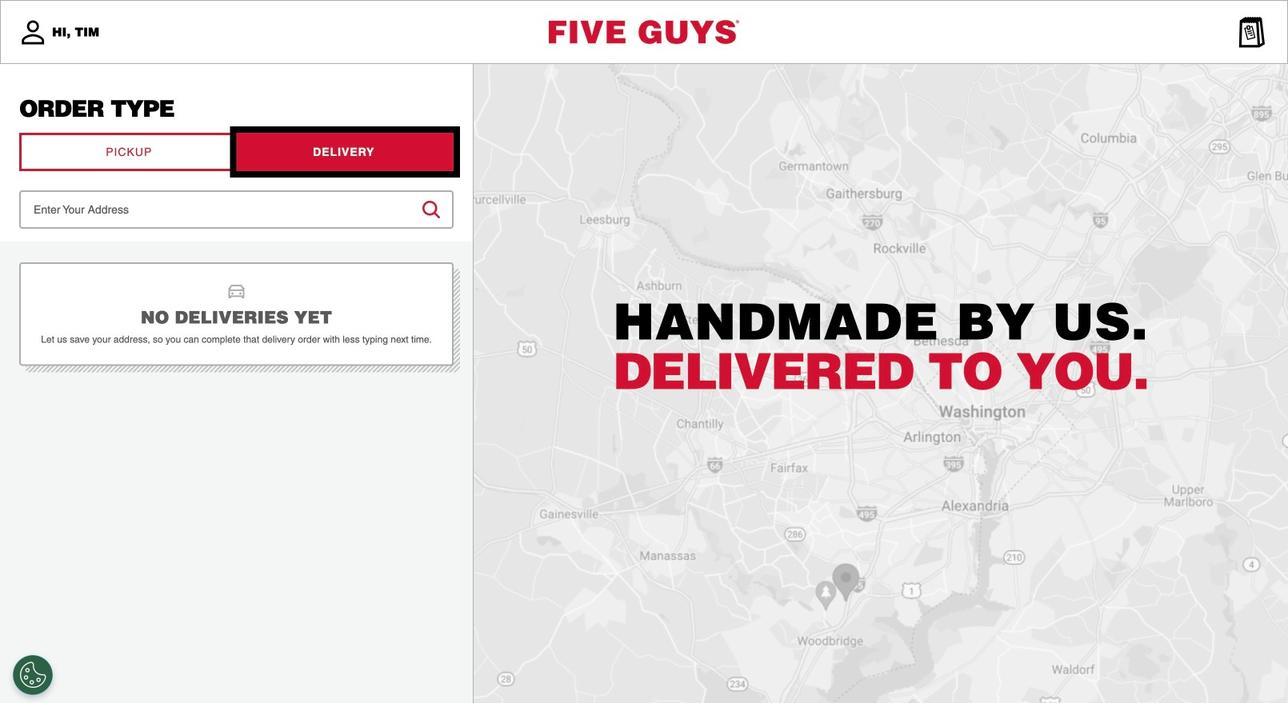 Task type: describe. For each thing, give the bounding box(es) containing it.
bag icon image
[[1237, 16, 1269, 48]]

five guys home, opens in new tab image
[[549, 20, 740, 44]]



Task type: locate. For each thing, give the bounding box(es) containing it.
main element
[[0, 0, 1289, 64]]



